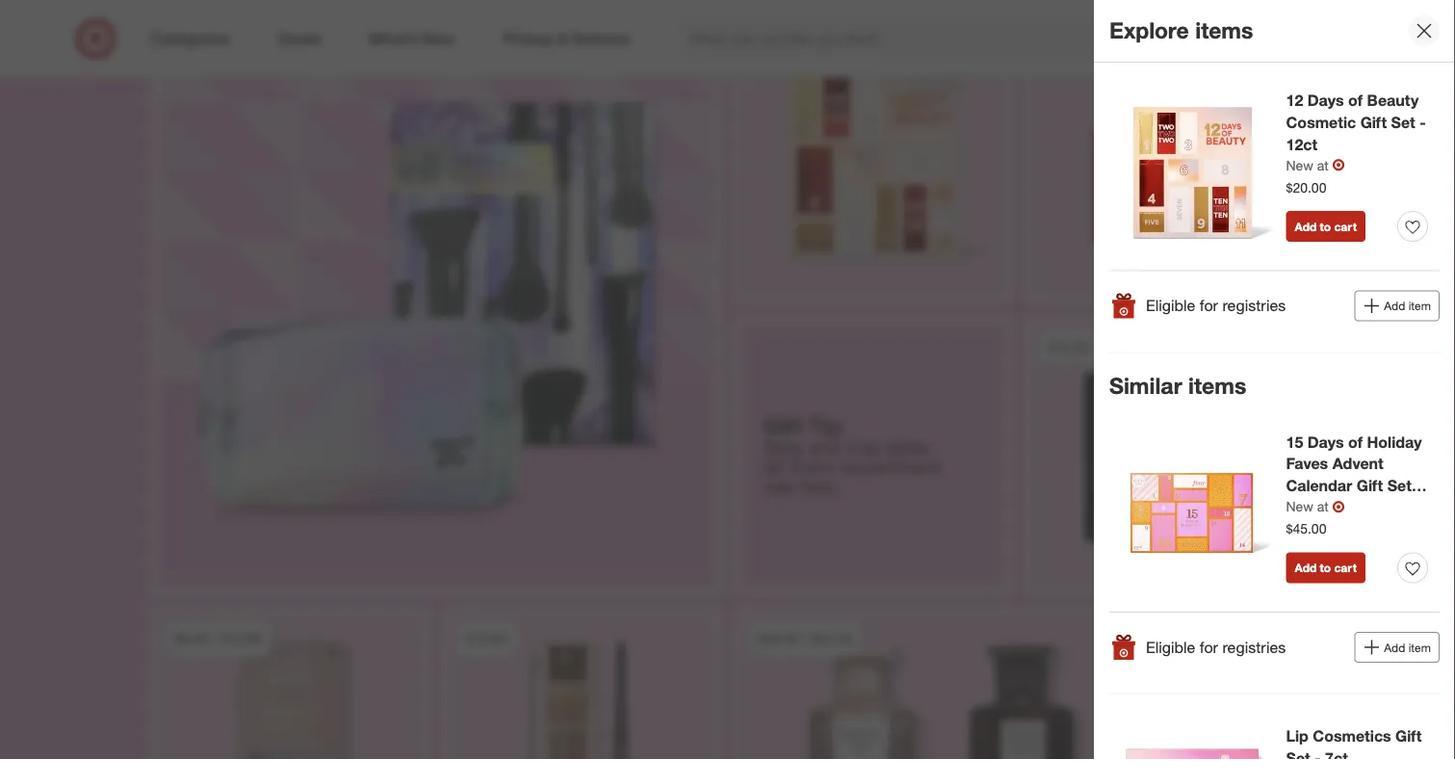 Task type: vqa. For each thing, say whether or not it's contained in the screenshot.
of
yes



Task type: locate. For each thing, give the bounding box(es) containing it.
set inside 12 days of beauty cosmetic gift set - 12ct new at ¬
[[1391, 113, 1416, 132]]

12 days of beauty cosmetic gift set - 12ct new at ¬
[[1286, 91, 1426, 174]]

set down holiday
[[1388, 476, 1412, 495]]

add to cart button for 15 days of holiday faves advent calendar gift set - 15ct - ulta beauty
[[1286, 552, 1366, 583]]

items right 'similar'
[[1189, 372, 1247, 399]]

days up faves
[[1308, 432, 1344, 451]]

days up cosmetic
[[1308, 91, 1344, 110]]

cart for 15 days of holiday faves advent calendar gift set - 15ct - ulta beauty
[[1335, 560, 1357, 575]]

days
[[1308, 91, 1344, 110], [1308, 432, 1344, 451]]

2 vertical spatial set
[[1286, 749, 1311, 759]]

gift
[[1361, 113, 1387, 132], [763, 412, 803, 440], [1357, 476, 1383, 495], [1396, 727, 1422, 745]]

set inside lip cosmetics gift set - 7ct
[[1286, 749, 1311, 759]]

to down '$45.00'
[[1320, 560, 1331, 575]]

0 vertical spatial add item
[[1384, 299, 1431, 313]]

1 vertical spatial items
[[1189, 372, 1247, 399]]

1 at from the top
[[1317, 157, 1329, 173]]

let
[[763, 455, 785, 479]]

0 vertical spatial at
[[1317, 157, 1329, 173]]

0 vertical spatial for
[[1200, 296, 1218, 315]]

0 vertical spatial add item button
[[1355, 290, 1440, 321]]

1 vertical spatial new
[[1286, 498, 1314, 515]]

days inside 15 days of holiday faves advent calendar gift set - 15ct - ulta beauty
[[1308, 432, 1344, 451]]

eligible for registries
[[1146, 296, 1286, 315], [1146, 637, 1286, 656]]

1 vertical spatial at
[[1317, 498, 1329, 515]]

gift down "advent"
[[1357, 476, 1383, 495]]

1 item from the top
[[1409, 299, 1431, 313]]

1 vertical spatial eligible
[[1146, 637, 1196, 656]]

2 add item button from the top
[[1355, 632, 1440, 662]]

of for beauty
[[1349, 91, 1363, 110]]

0 vertical spatial to
[[1320, 219, 1331, 234]]

2 add item from the top
[[1384, 640, 1431, 654]]

1 vertical spatial eligible for registries
[[1146, 637, 1286, 656]]

2 new from the top
[[1286, 498, 1314, 515]]

add to cart button for 12 days of beauty cosmetic gift set - 12ct
[[1286, 211, 1366, 242]]

1 days from the top
[[1308, 91, 1344, 110]]

1 add to cart button from the top
[[1286, 211, 1366, 242]]

and
[[809, 435, 842, 459]]

0 vertical spatial add to cart button
[[1286, 211, 1366, 242]]

set inside 15 days of holiday faves advent calendar gift set - 15ct - ulta beauty
[[1388, 476, 1412, 495]]

calendar
[[1286, 476, 1353, 495]]

2 eligible for registries from the top
[[1146, 637, 1286, 656]]

-
[[1420, 113, 1426, 132], [1416, 476, 1422, 495], [1322, 498, 1328, 517], [1315, 749, 1321, 759]]

at inside new at ¬
[[1317, 498, 1329, 515]]

12 days of beauty cosmetic gift set - 12ct image
[[1110, 90, 1275, 255], [1110, 90, 1275, 255]]

faves
[[1286, 454, 1328, 473]]

new down 12ct on the right top
[[1286, 157, 1314, 173]]

items
[[1196, 17, 1254, 44], [1189, 372, 1247, 399]]

gift right cosmetic
[[1361, 113, 1387, 132]]

1 vertical spatial item
[[1409, 640, 1431, 654]]

gift inside 15 days of holiday faves advent calendar gift set - 15ct - ulta beauty
[[1357, 476, 1383, 495]]

What can we help you find? suggestions appear below search field
[[679, 17, 1158, 60]]

of inside 15 days of holiday faves advent calendar gift set - 15ct - ulta beauty
[[1349, 432, 1363, 451]]

set
[[1391, 113, 1416, 132], [1388, 476, 1412, 495], [1286, 749, 1311, 759]]

$20.00
[[1286, 179, 1327, 196]]

of up "advent"
[[1349, 432, 1363, 451]]

1 vertical spatial beauty
[[1367, 498, 1418, 517]]

0 vertical spatial new
[[1286, 157, 1314, 173]]

add to cart button
[[1286, 211, 1366, 242], [1286, 552, 1366, 583]]

1 ¬ from the top
[[1333, 156, 1345, 174]]

eligible for 15 days of holiday faves advent calendar gift set - 15ct - ulta beauty
[[1146, 637, 1196, 656]]

gift inside lip cosmetics gift set - 7ct
[[1396, 727, 1422, 745]]

at down calendar
[[1317, 498, 1329, 515]]

add to cart
[[1295, 219, 1357, 234], [1295, 560, 1357, 575]]

1 vertical spatial add to cart button
[[1286, 552, 1366, 583]]

1 vertical spatial days
[[1308, 432, 1344, 451]]

item
[[1409, 299, 1431, 313], [1409, 640, 1431, 654]]

1 new from the top
[[1286, 157, 1314, 173]]

cart for 12 days of beauty cosmetic gift set - 12ct
[[1335, 219, 1357, 234]]

at
[[1317, 157, 1329, 173], [1317, 498, 1329, 515]]

days inside 12 days of beauty cosmetic gift set - 12ct new at ¬
[[1308, 91, 1344, 110]]

0 vertical spatial items
[[1196, 17, 1254, 44]]

- inside lip cosmetics gift set - 7ct
[[1315, 749, 1321, 759]]

eligible
[[1146, 296, 1196, 315], [1146, 637, 1196, 656]]

1 vertical spatial add to cart
[[1295, 560, 1357, 575]]

beauty
[[1367, 91, 1419, 110], [1367, 498, 1418, 517]]

items for similar items
[[1189, 372, 1247, 399]]

add to cart button down '$45.00'
[[1286, 552, 1366, 583]]

2 at from the top
[[1317, 498, 1329, 515]]

¬ down calendar
[[1333, 497, 1345, 516]]

1 registries from the top
[[1223, 296, 1286, 315]]

gift right cosmetics
[[1396, 727, 1422, 745]]

beauty inside 12 days of beauty cosmetic gift set - 12ct new at ¬
[[1367, 91, 1419, 110]]

of
[[1349, 91, 1363, 110], [1349, 432, 1363, 451]]

2 days from the top
[[1308, 432, 1344, 451]]

0 vertical spatial cart
[[1335, 219, 1357, 234]]

set down lip at the right bottom of the page
[[1286, 749, 1311, 759]]

2 of from the top
[[1349, 432, 1363, 451]]

2 ¬ from the top
[[1333, 497, 1345, 516]]

1 vertical spatial ¬
[[1333, 497, 1345, 516]]

cart down "ulta"
[[1335, 560, 1357, 575]]

2 add to cart from the top
[[1295, 560, 1357, 575]]

1 eligible for registries from the top
[[1146, 296, 1286, 315]]

for
[[1200, 296, 1218, 315], [1200, 637, 1218, 656]]

12 days of beauty cosmetic gift set - 12ct link
[[1286, 90, 1428, 156]]

1 add to cart from the top
[[1295, 219, 1357, 234]]

0 vertical spatial eligible for registries
[[1146, 296, 1286, 315]]

at inside 12 days of beauty cosmetic gift set - 12ct new at ¬
[[1317, 157, 1329, 173]]

15ct
[[1286, 498, 1318, 517]]

them
[[790, 455, 835, 479]]

add item
[[1384, 299, 1431, 313], [1384, 640, 1431, 654]]

1 vertical spatial add item button
[[1355, 632, 1440, 662]]

new up '$45.00'
[[1286, 498, 1314, 515]]

1 for from the top
[[1200, 296, 1218, 315]]

0 vertical spatial of
[[1349, 91, 1363, 110]]

of up cosmetic
[[1349, 91, 1363, 110]]

to
[[1320, 219, 1331, 234], [1320, 560, 1331, 575]]

¬
[[1333, 156, 1345, 174], [1333, 497, 1345, 516]]

items right search
[[1196, 17, 1254, 44]]

1 vertical spatial of
[[1349, 432, 1363, 451]]

1 vertical spatial registries
[[1223, 637, 1286, 656]]

trial
[[847, 435, 880, 459]]

add to cart down '$20.00'
[[1295, 219, 1357, 234]]

1 add item button from the top
[[1355, 290, 1440, 321]]

0 vertical spatial set
[[1391, 113, 1416, 132]]

of inside 12 days of beauty cosmetic gift set - 12ct new at ¬
[[1349, 91, 1363, 110]]

cart down 12 days of beauty cosmetic gift set - 12ct new at ¬
[[1335, 219, 1357, 234]]

lip cosmetics gift set - 7ct link
[[1286, 725, 1428, 759]]

add to cart button down '$20.00'
[[1286, 211, 1366, 242]]

gift up let
[[763, 412, 803, 440]]

lip cosmetics gift set - 7ct image
[[1110, 725, 1275, 759], [1110, 725, 1275, 759]]

to down '$20.00'
[[1320, 219, 1331, 234]]

0 vertical spatial ¬
[[1333, 156, 1345, 174]]

2 add to cart button from the top
[[1286, 552, 1366, 583]]

¬ down cosmetic
[[1333, 156, 1345, 174]]

to for 12 days of beauty cosmetic gift set - 12ct
[[1320, 219, 1331, 234]]

dialog
[[1094, 0, 1455, 759]]

0 vertical spatial add to cart
[[1295, 219, 1357, 234]]

beauty inside 15 days of holiday faves advent calendar gift set - 15ct - ulta beauty
[[1367, 498, 1418, 517]]

1 vertical spatial set
[[1388, 476, 1412, 495]]

0 vertical spatial eligible
[[1146, 296, 1196, 315]]

new
[[1286, 157, 1314, 173], [1286, 498, 1314, 515]]

1 vertical spatial cart
[[1335, 560, 1357, 575]]

1 add item from the top
[[1384, 299, 1431, 313]]

sets
[[763, 435, 803, 459]]

2 for from the top
[[1200, 637, 1218, 656]]

2 eligible from the top
[[1146, 637, 1196, 656]]

15 days of holiday faves advent calendar gift set - 15ct - ulta beauty image
[[1110, 431, 1275, 596], [1110, 431, 1275, 596]]

gift inside 12 days of beauty cosmetic gift set - 12ct new at ¬
[[1361, 113, 1387, 132]]

2 cart from the top
[[1335, 560, 1357, 575]]

1 eligible from the top
[[1146, 296, 1196, 315]]

0 vertical spatial beauty
[[1367, 91, 1419, 110]]

1 of from the top
[[1349, 91, 1363, 110]]

1 vertical spatial to
[[1320, 560, 1331, 575]]

item for 12 days of beauty cosmetic gift set - 12ct
[[1409, 299, 1431, 313]]

add to cart for 15 days of holiday faves advent calendar gift set - 15ct - ulta beauty
[[1295, 560, 1357, 575]]

registries
[[1223, 296, 1286, 315], [1223, 637, 1286, 656]]

registries for 15 days of holiday faves advent calendar gift set - 15ct - ulta beauty
[[1223, 637, 1286, 656]]

1 to from the top
[[1320, 219, 1331, 234]]

12ct
[[1286, 135, 1318, 154]]

0 vertical spatial registries
[[1223, 296, 1286, 315]]

0 vertical spatial item
[[1409, 299, 1431, 313]]

2 item from the top
[[1409, 640, 1431, 654]]

cosmetic
[[1286, 113, 1356, 132]]

advent
[[1333, 454, 1384, 473]]

add
[[1295, 219, 1317, 234], [1384, 299, 1406, 313], [1295, 560, 1317, 575], [1384, 640, 1406, 654]]

0 vertical spatial days
[[1308, 91, 1344, 110]]

set right cosmetic
[[1391, 113, 1416, 132]]

similar
[[1110, 372, 1183, 399]]

add item button
[[1355, 290, 1440, 321], [1355, 632, 1440, 662]]

add item button for 15 days of holiday faves advent calendar gift set - 15ct - ulta beauty
[[1355, 632, 1440, 662]]

item for 15 days of holiday faves advent calendar gift set - 15ct - ulta beauty
[[1409, 640, 1431, 654]]

2 registries from the top
[[1223, 637, 1286, 656]]

cart
[[1335, 219, 1357, 234], [1335, 560, 1357, 575]]

1 vertical spatial add item
[[1384, 640, 1431, 654]]

1 cart from the top
[[1335, 219, 1357, 234]]

holiday
[[1367, 432, 1422, 451]]

add to cart down '$45.00'
[[1295, 560, 1357, 575]]

similar items
[[1110, 372, 1247, 399]]

2 to from the top
[[1320, 560, 1331, 575]]

at up '$20.00'
[[1317, 157, 1329, 173]]

1 vertical spatial for
[[1200, 637, 1218, 656]]



Task type: describe. For each thing, give the bounding box(es) containing it.
¬ inside 12 days of beauty cosmetic gift set - 12ct new at ¬
[[1333, 156, 1345, 174]]

15 days of holiday faves advent calendar gift set - 15ct - ulta beauty
[[1286, 432, 1422, 517]]

eligible for registries for 15 days of holiday faves advent calendar gift set - 15ct - ulta beauty
[[1146, 637, 1286, 656]]

lip cosmetics gift set - 7ct
[[1286, 727, 1422, 759]]

days for 15
[[1308, 432, 1344, 451]]

experiment
[[841, 455, 941, 479]]

new inside new at ¬
[[1286, 498, 1314, 515]]

$45.00
[[1286, 520, 1327, 537]]

new inside 12 days of beauty cosmetic gift set - 12ct new at ¬
[[1286, 157, 1314, 173]]

sizes
[[885, 435, 929, 459]]

gift inside gift tip sets and trial sizes let them experiment risk-free.
[[763, 412, 803, 440]]

lip
[[1286, 727, 1309, 745]]

explore items
[[1110, 17, 1254, 44]]

add item for 15 days of holiday faves advent calendar gift set - 15ct - ulta beauty
[[1384, 640, 1431, 654]]

add item for 12 days of beauty cosmetic gift set - 12ct
[[1384, 299, 1431, 313]]

free.
[[801, 474, 840, 498]]

add item button for 12 days of beauty cosmetic gift set - 12ct
[[1355, 290, 1440, 321]]

registries for 12 days of beauty cosmetic gift set - 12ct
[[1223, 296, 1286, 315]]

to for 15 days of holiday faves advent calendar gift set - 15ct - ulta beauty
[[1320, 560, 1331, 575]]

dialog containing explore items
[[1094, 0, 1455, 759]]

search button
[[1145, 17, 1191, 64]]

tip
[[809, 412, 843, 440]]

days for 12
[[1308, 91, 1344, 110]]

eligible for registries for 12 days of beauty cosmetic gift set - 12ct
[[1146, 296, 1286, 315]]

items for explore items
[[1196, 17, 1254, 44]]

search
[[1145, 31, 1191, 50]]

15 days of holiday faves advent calendar gift set - 15ct - ulta beauty link
[[1286, 431, 1428, 517]]

of for holiday
[[1349, 432, 1363, 451]]

new at ¬
[[1286, 497, 1345, 516]]

add to cart for 12 days of beauty cosmetic gift set - 12ct
[[1295, 219, 1357, 234]]

explore
[[1110, 17, 1189, 44]]

ulta
[[1333, 498, 1362, 517]]

15
[[1286, 432, 1304, 451]]

for for 12 days of beauty cosmetic gift set - 12ct
[[1200, 296, 1218, 315]]

12
[[1286, 91, 1304, 110]]

7ct
[[1326, 749, 1348, 759]]

cosmetics
[[1313, 727, 1392, 745]]

gift tip sets and trial sizes let them experiment risk-free.
[[763, 412, 946, 498]]

risk-
[[763, 474, 801, 498]]

eligible for 12 days of beauty cosmetic gift set - 12ct
[[1146, 296, 1196, 315]]

- inside 12 days of beauty cosmetic gift set - 12ct new at ¬
[[1420, 113, 1426, 132]]

for for 15 days of holiday faves advent calendar gift set - 15ct - ulta beauty
[[1200, 637, 1218, 656]]



